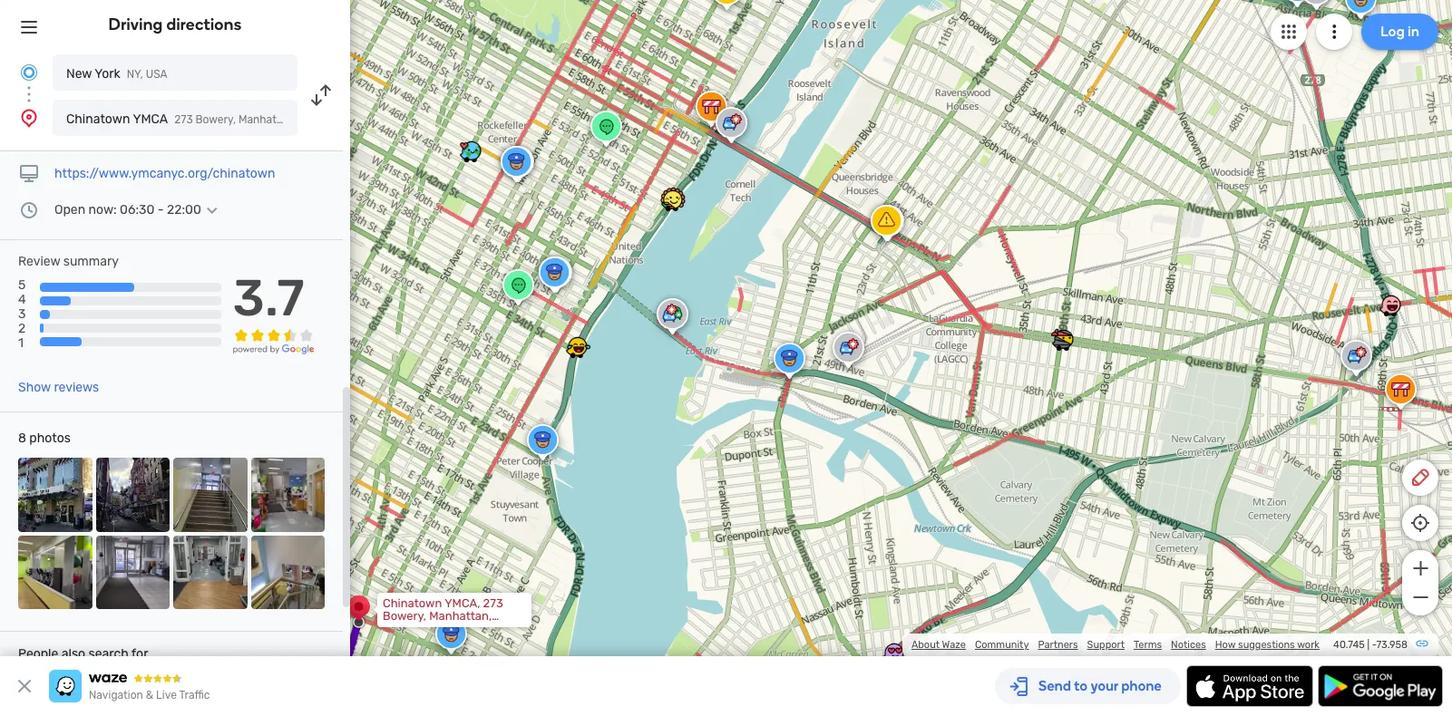 Task type: vqa. For each thing, say whether or not it's contained in the screenshot.
Open now: 06:30 - 22:00 button
yes



Task type: locate. For each thing, give the bounding box(es) containing it.
chinatown
[[66, 112, 130, 127], [383, 597, 442, 611]]

image 8 of chinatown ymca, manhattan image
[[251, 536, 325, 610]]

273 inside chinatown ymca 273 bowery, manhattan, united states
[[174, 113, 193, 126]]

chinatown ymca 273 bowery, manhattan, united states
[[66, 112, 368, 127]]

1 vertical spatial states
[[422, 623, 458, 636]]

1
[[18, 336, 24, 352]]

0 vertical spatial -
[[158, 202, 164, 218]]

1 vertical spatial -
[[1373, 640, 1377, 652]]

0 vertical spatial bowery,
[[196, 113, 236, 126]]

zoom out image
[[1410, 587, 1432, 609]]

states inside chinatown ymca, 273 bowery, manhattan, united states
[[422, 623, 458, 636]]

0 horizontal spatial chinatown
[[66, 112, 130, 127]]

1 horizontal spatial 273
[[483, 597, 503, 611]]

bowery, left ymca,
[[383, 610, 427, 623]]

bowery, for ymca,
[[383, 610, 427, 623]]

0 horizontal spatial united
[[299, 113, 333, 126]]

partners
[[1039, 640, 1079, 652]]

1 vertical spatial manhattan,
[[429, 610, 492, 623]]

1 horizontal spatial united
[[383, 623, 419, 636]]

1 vertical spatial united
[[383, 623, 419, 636]]

273 for ymca
[[174, 113, 193, 126]]

states for ymca
[[335, 113, 368, 126]]

3
[[18, 307, 26, 322]]

0 vertical spatial united
[[299, 113, 333, 126]]

states for ymca,
[[422, 623, 458, 636]]

273 inside chinatown ymca, 273 bowery, manhattan, united states
[[483, 597, 503, 611]]

image 4 of chinatown ymca, manhattan image
[[251, 458, 325, 532]]

- right |
[[1373, 640, 1377, 652]]

states inside chinatown ymca 273 bowery, manhattan, united states
[[335, 113, 368, 126]]

now:
[[89, 202, 117, 218]]

manhattan, inside chinatown ymca 273 bowery, manhattan, united states
[[239, 113, 296, 126]]

manhattan,
[[239, 113, 296, 126], [429, 610, 492, 623]]

1 horizontal spatial chinatown
[[383, 597, 442, 611]]

united
[[299, 113, 333, 126], [383, 623, 419, 636]]

bowery, inside chinatown ymca, 273 bowery, manhattan, united states
[[383, 610, 427, 623]]

chinatown for ymca
[[66, 112, 130, 127]]

0 vertical spatial manhattan,
[[239, 113, 296, 126]]

1 horizontal spatial states
[[422, 623, 458, 636]]

driving
[[109, 15, 163, 34]]

directions
[[167, 15, 242, 34]]

bowery,
[[196, 113, 236, 126], [383, 610, 427, 623]]

notices link
[[1172, 640, 1207, 652]]

0 horizontal spatial bowery,
[[196, 113, 236, 126]]

- left 22:00
[[158, 202, 164, 218]]

1 vertical spatial chinatown
[[383, 597, 442, 611]]

united inside chinatown ymca, 273 bowery, manhattan, united states
[[383, 623, 419, 636]]

review
[[18, 254, 60, 270]]

chinatown left ymca,
[[383, 597, 442, 611]]

live
[[156, 690, 177, 702]]

0 vertical spatial chinatown
[[66, 112, 130, 127]]

image 2 of chinatown ymca, manhattan image
[[96, 458, 170, 532]]

06:30
[[120, 202, 155, 218]]

united for ymca
[[299, 113, 333, 126]]

manhattan, inside chinatown ymca, 273 bowery, manhattan, united states
[[429, 610, 492, 623]]

bowery, inside chinatown ymca 273 bowery, manhattan, united states
[[196, 113, 236, 126]]

open now: 06:30 - 22:00 button
[[54, 202, 223, 218]]

driving directions
[[109, 15, 242, 34]]

about
[[912, 640, 940, 652]]

ny,
[[127, 68, 143, 81]]

waze
[[943, 640, 966, 652]]

bowery, right ymca
[[196, 113, 236, 126]]

navigation
[[89, 690, 143, 702]]

open now: 06:30 - 22:00
[[54, 202, 201, 218]]

support link
[[1088, 640, 1125, 652]]

0 horizontal spatial 273
[[174, 113, 193, 126]]

link image
[[1416, 637, 1430, 652]]

united inside chinatown ymca 273 bowery, manhattan, united states
[[299, 113, 333, 126]]

0 horizontal spatial states
[[335, 113, 368, 126]]

273 right ymca,
[[483, 597, 503, 611]]

about waze link
[[912, 640, 966, 652]]

273
[[174, 113, 193, 126], [483, 597, 503, 611]]

1 horizontal spatial bowery,
[[383, 610, 427, 623]]

0 horizontal spatial manhattan,
[[239, 113, 296, 126]]

summary
[[63, 254, 119, 270]]

2
[[18, 322, 26, 337]]

1 horizontal spatial manhattan,
[[429, 610, 492, 623]]

states
[[335, 113, 368, 126], [422, 623, 458, 636]]

chinatown inside chinatown ymca, 273 bowery, manhattan, united states
[[383, 597, 442, 611]]

-
[[158, 202, 164, 218], [1373, 640, 1377, 652]]

40.745
[[1334, 640, 1366, 652]]

navigation & live traffic
[[89, 690, 210, 702]]

computer image
[[18, 163, 40, 185]]

1 vertical spatial bowery,
[[383, 610, 427, 623]]

0 vertical spatial 273
[[174, 113, 193, 126]]

1 vertical spatial 273
[[483, 597, 503, 611]]

pencil image
[[1410, 467, 1432, 489]]

40.745 | -73.958
[[1334, 640, 1408, 652]]

chinatown ymca, 273 bowery, manhattan, united states
[[383, 597, 503, 636]]

&
[[146, 690, 153, 702]]

3.7
[[233, 269, 305, 329]]

8
[[18, 431, 26, 447]]

0 vertical spatial states
[[335, 113, 368, 126]]

chinatown down york
[[66, 112, 130, 127]]

273 right ymca
[[174, 113, 193, 126]]



Task type: describe. For each thing, give the bounding box(es) containing it.
show
[[18, 380, 51, 396]]

x image
[[14, 676, 35, 698]]

manhattan, for ymca
[[239, 113, 296, 126]]

also
[[62, 647, 85, 663]]

how
[[1216, 640, 1236, 652]]

show reviews
[[18, 380, 99, 396]]

united for ymca,
[[383, 623, 419, 636]]

https://www.ymcanyc.org/chinatown link
[[54, 166, 275, 181]]

terms
[[1134, 640, 1163, 652]]

https://www.ymcanyc.org/chinatown
[[54, 166, 275, 181]]

york
[[95, 66, 120, 82]]

4
[[18, 292, 26, 308]]

usa
[[146, 68, 168, 81]]

photos
[[29, 431, 71, 447]]

1 horizontal spatial -
[[1373, 640, 1377, 652]]

how suggestions work link
[[1216, 640, 1320, 652]]

suggestions
[[1239, 640, 1296, 652]]

terms link
[[1134, 640, 1163, 652]]

community link
[[976, 640, 1030, 652]]

|
[[1368, 640, 1370, 652]]

people also search for
[[18, 647, 148, 663]]

zoom in image
[[1410, 558, 1432, 580]]

notices
[[1172, 640, 1207, 652]]

open
[[54, 202, 85, 218]]

ymca
[[133, 112, 168, 127]]

community
[[976, 640, 1030, 652]]

new
[[66, 66, 92, 82]]

reviews
[[54, 380, 99, 396]]

partners link
[[1039, 640, 1079, 652]]

people
[[18, 647, 58, 663]]

chinatown for ymca,
[[383, 597, 442, 611]]

manhattan, for ymca,
[[429, 610, 492, 623]]

chevron down image
[[201, 203, 223, 218]]

0 horizontal spatial -
[[158, 202, 164, 218]]

review summary
[[18, 254, 119, 270]]

support
[[1088, 640, 1125, 652]]

8 photos
[[18, 431, 71, 447]]

image 7 of chinatown ymca, manhattan image
[[173, 536, 247, 610]]

image 5 of chinatown ymca, manhattan image
[[18, 536, 92, 610]]

for
[[131, 647, 148, 663]]

search
[[89, 647, 129, 663]]

22:00
[[167, 202, 201, 218]]

traffic
[[179, 690, 210, 702]]

location image
[[18, 107, 40, 129]]

about waze community partners support terms notices how suggestions work
[[912, 640, 1320, 652]]

273 for ymca,
[[483, 597, 503, 611]]

work
[[1298, 640, 1320, 652]]

image 1 of chinatown ymca, manhattan image
[[18, 458, 92, 532]]

5
[[18, 278, 26, 293]]

current location image
[[18, 62, 40, 83]]

73.958
[[1377, 640, 1408, 652]]

image 6 of chinatown ymca, manhattan image
[[96, 536, 170, 610]]

bowery, for ymca
[[196, 113, 236, 126]]

5 4 3 2 1
[[18, 278, 26, 352]]

clock image
[[18, 200, 40, 221]]

image 3 of chinatown ymca, manhattan image
[[173, 458, 247, 532]]

ymca,
[[445, 597, 480, 611]]

new york ny, usa
[[66, 66, 168, 82]]



